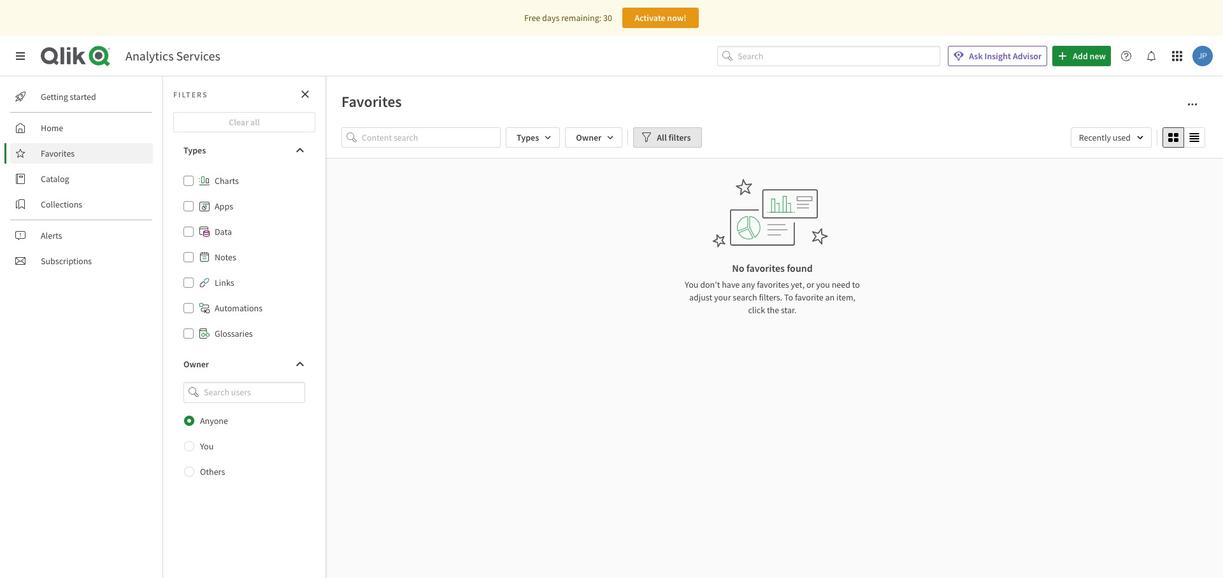 Task type: locate. For each thing, give the bounding box(es) containing it.
to
[[852, 279, 860, 291]]

all filters
[[657, 132, 691, 143]]

click
[[748, 305, 765, 316]]

types
[[517, 132, 539, 143], [184, 145, 206, 156]]

collections
[[41, 199, 82, 210]]

owner button
[[565, 127, 623, 148], [173, 354, 315, 375]]

your
[[714, 292, 731, 303]]

to
[[784, 292, 793, 303]]

filters
[[669, 132, 691, 143]]

types inside filters region
[[517, 132, 539, 143]]

more actions image
[[1188, 99, 1198, 110]]

1 horizontal spatial owner button
[[565, 127, 623, 148]]

james peterson image
[[1193, 46, 1213, 66]]

home
[[41, 122, 63, 134]]

0 horizontal spatial favorites
[[41, 148, 75, 159]]

favorites
[[342, 92, 402, 112], [41, 148, 75, 159]]

an
[[825, 292, 835, 303]]

types button
[[506, 127, 560, 148], [173, 140, 315, 161]]

favorites up any
[[747, 262, 785, 275]]

catalog
[[41, 173, 69, 185]]

0 vertical spatial favorites
[[747, 262, 785, 275]]

0 vertical spatial you
[[685, 279, 699, 291]]

new
[[1090, 50, 1106, 62]]

anyone
[[200, 415, 228, 427]]

don't
[[700, 279, 720, 291]]

you
[[685, 279, 699, 291], [200, 441, 214, 452]]

no favorites found you don't have any favorites yet, or you need to adjust your search filters. to favorite an item, click the star.
[[685, 262, 860, 316]]

owner button for types "dropdown button" within filters region
[[565, 127, 623, 148]]

0 vertical spatial owner button
[[565, 127, 623, 148]]

you up others
[[200, 441, 214, 452]]

recently
[[1079, 132, 1111, 143]]

1 horizontal spatial favorites
[[342, 92, 402, 112]]

types button inside filters region
[[506, 127, 560, 148]]

None field
[[173, 382, 315, 403]]

getting
[[41, 91, 68, 103]]

0 horizontal spatial you
[[200, 441, 214, 452]]

1 horizontal spatial owner
[[576, 132, 602, 143]]

used
[[1113, 132, 1131, 143]]

catalog link
[[10, 169, 153, 189]]

0 horizontal spatial owner
[[184, 359, 209, 370]]

charts
[[215, 175, 239, 187]]

1 horizontal spatial types
[[517, 132, 539, 143]]

filters region
[[342, 125, 1208, 150]]

1 vertical spatial types
[[184, 145, 206, 156]]

add new button
[[1053, 46, 1111, 66]]

1 vertical spatial owner
[[184, 359, 209, 370]]

favorites inside navigation pane element
[[41, 148, 75, 159]]

add
[[1073, 50, 1088, 62]]

1 horizontal spatial you
[[685, 279, 699, 291]]

0 horizontal spatial types button
[[173, 140, 315, 161]]

others
[[200, 466, 225, 478]]

subscriptions link
[[10, 251, 153, 271]]

owner
[[576, 132, 602, 143], [184, 359, 209, 370]]

alerts link
[[10, 226, 153, 246]]

searchbar element
[[718, 46, 941, 66]]

owner option group
[[173, 408, 315, 485]]

0 horizontal spatial owner button
[[173, 354, 315, 375]]

yet,
[[791, 279, 805, 291]]

1 vertical spatial favorites
[[757, 279, 789, 291]]

0 vertical spatial types
[[517, 132, 539, 143]]

0 vertical spatial favorites
[[342, 92, 402, 112]]

ask insight advisor
[[969, 50, 1042, 62]]

owner button for left types "dropdown button"
[[173, 354, 315, 375]]

alerts
[[41, 230, 62, 241]]

types for types "dropdown button" within filters region
[[517, 132, 539, 143]]

favorites
[[747, 262, 785, 275], [757, 279, 789, 291]]

ask insight advisor button
[[948, 46, 1048, 66]]

1 vertical spatial favorites
[[41, 148, 75, 159]]

have
[[722, 279, 740, 291]]

1 horizontal spatial types button
[[506, 127, 560, 148]]

you
[[816, 279, 830, 291]]

0 vertical spatial owner
[[576, 132, 602, 143]]

owner inside filters region
[[576, 132, 602, 143]]

add new
[[1073, 50, 1106, 62]]

you inside owner option group
[[200, 441, 214, 452]]

you up 'adjust'
[[685, 279, 699, 291]]

favorites up filters. on the bottom right of page
[[757, 279, 789, 291]]

1 vertical spatial you
[[200, 441, 214, 452]]

started
[[70, 91, 96, 103]]

all filters button
[[634, 127, 702, 148]]

need
[[832, 279, 851, 291]]

1 vertical spatial owner button
[[173, 354, 315, 375]]

Content search text field
[[362, 127, 501, 148]]

filters
[[173, 90, 208, 99]]

notes
[[215, 252, 236, 263]]

insight
[[985, 50, 1011, 62]]

search
[[733, 292, 757, 303]]

the
[[767, 305, 779, 316]]

30
[[603, 12, 612, 24]]

navigation pane element
[[0, 82, 162, 277]]

free
[[524, 12, 541, 24]]

free days remaining: 30
[[524, 12, 612, 24]]

collections link
[[10, 194, 153, 215]]

0 horizontal spatial types
[[184, 145, 206, 156]]

adjust
[[689, 292, 712, 303]]

activate
[[635, 12, 666, 24]]

data
[[215, 226, 232, 238]]

close sidebar menu image
[[15, 51, 25, 61]]

found
[[787, 262, 813, 275]]

activate now!
[[635, 12, 687, 24]]



Task type: describe. For each thing, give the bounding box(es) containing it.
star.
[[781, 305, 797, 316]]

any
[[742, 279, 755, 291]]

advisor
[[1013, 50, 1042, 62]]

apps
[[215, 201, 233, 212]]

types for left types "dropdown button"
[[184, 145, 206, 156]]

analytics services
[[126, 48, 220, 64]]

remaining:
[[561, 12, 602, 24]]

recently used
[[1079, 132, 1131, 143]]

analytics services element
[[126, 48, 220, 64]]

favorite
[[795, 292, 824, 303]]

automations
[[215, 303, 263, 314]]

all
[[657, 132, 667, 143]]

you inside 'no favorites found you don't have any favorites yet, or you need to adjust your search filters. to favorite an item, click the star.'
[[685, 279, 699, 291]]

no
[[732, 262, 745, 275]]

getting started link
[[10, 87, 153, 107]]

owner for left types "dropdown button"
[[184, 359, 209, 370]]

Search text field
[[738, 46, 941, 66]]

favorites link
[[10, 143, 153, 164]]

Search users text field
[[201, 382, 290, 403]]

home link
[[10, 118, 153, 138]]

ask
[[969, 50, 983, 62]]

getting started
[[41, 91, 96, 103]]

or
[[807, 279, 815, 291]]

analytics
[[126, 48, 174, 64]]

now!
[[667, 12, 687, 24]]

glossaries
[[215, 328, 253, 340]]

subscriptions
[[41, 256, 92, 267]]

Recently used field
[[1071, 127, 1152, 148]]

switch view group
[[1163, 127, 1206, 148]]

owner for types "dropdown button" within filters region
[[576, 132, 602, 143]]

services
[[176, 48, 220, 64]]

days
[[542, 12, 560, 24]]

item,
[[837, 292, 856, 303]]

activate now! link
[[622, 8, 699, 28]]

links
[[215, 277, 234, 289]]

filters.
[[759, 292, 783, 303]]



Task type: vqa. For each thing, say whether or not it's contained in the screenshot.
Duration inside menu item
no



